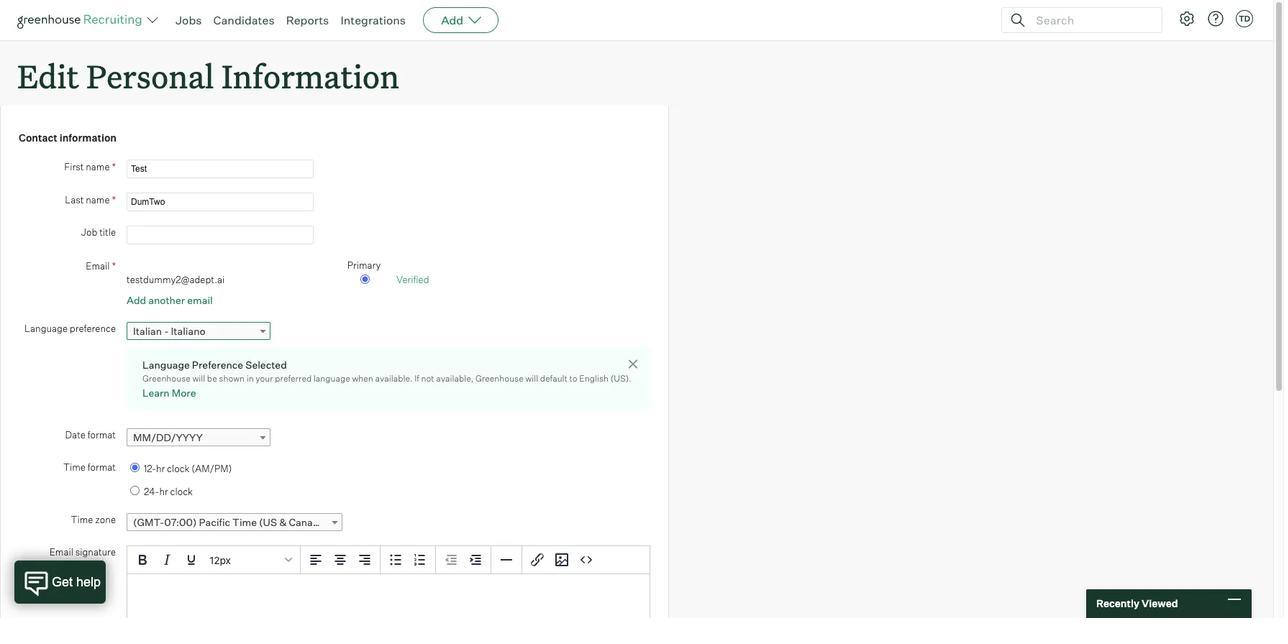 Task type: vqa. For each thing, say whether or not it's contained in the screenshot.
add related to Add another email
yes



Task type: locate. For each thing, give the bounding box(es) containing it.
0 horizontal spatial language
[[25, 323, 68, 335]]

hr for 12-
[[156, 464, 165, 475]]

email
[[187, 294, 213, 306]]

0 horizontal spatial email
[[49, 547, 73, 559]]

will left default
[[526, 374, 538, 384]]

time
[[63, 462, 86, 474], [71, 515, 93, 526], [233, 517, 257, 529]]

time down date
[[63, 462, 86, 474]]

1 vertical spatial clock
[[170, 486, 193, 498]]

contact information
[[19, 132, 117, 144]]

(us).
[[611, 374, 632, 384]]

clock down 12-hr clock (am/pm)
[[170, 486, 193, 498]]

greenhouse
[[142, 374, 191, 384], [476, 374, 524, 384]]

12-hr clock (am/pm)
[[144, 464, 232, 475]]

1 vertical spatial language
[[142, 359, 190, 371]]

0 horizontal spatial greenhouse
[[142, 374, 191, 384]]

italiano
[[171, 325, 206, 338]]

1 horizontal spatial will
[[526, 374, 538, 384]]

job
[[81, 226, 97, 238]]

time inside (gmt-07:00) pacific time (us & canada) link
[[233, 517, 257, 529]]

jobs
[[176, 13, 202, 27]]

1 horizontal spatial language
[[142, 359, 190, 371]]

clock for 24-
[[170, 486, 193, 498]]

email inside email *
[[86, 260, 110, 272]]

None text field
[[127, 160, 314, 178], [127, 193, 314, 211], [127, 160, 314, 178], [127, 193, 314, 211]]

date format
[[65, 430, 116, 441]]

available.
[[375, 374, 413, 384]]

1 greenhouse from the left
[[142, 374, 191, 384]]

will
[[192, 374, 205, 384], [526, 374, 538, 384]]

2 format from the top
[[88, 462, 116, 474]]

3 toolbar from the left
[[436, 547, 492, 575]]

clock
[[167, 464, 190, 475], [170, 486, 193, 498]]

0 vertical spatial name
[[86, 161, 110, 172]]

1 horizontal spatial add
[[441, 13, 464, 27]]

mm/dd/yyyy
[[133, 432, 203, 444]]

language
[[314, 374, 350, 384]]

1 vertical spatial name
[[86, 194, 110, 206]]

greenhouse recruiting image
[[17, 12, 147, 29]]

will left be
[[192, 374, 205, 384]]

1 horizontal spatial greenhouse
[[476, 374, 524, 384]]

name right first
[[86, 161, 110, 172]]

1 vertical spatial hr
[[159, 486, 168, 498]]

email for *
[[86, 260, 110, 272]]

0 vertical spatial format
[[88, 430, 116, 441]]

be
[[207, 374, 217, 384]]

language preference selected greenhouse will be shown in your preferred language when available. if not available, greenhouse will default to english (us). learn more
[[142, 359, 632, 400]]

07:00)
[[164, 517, 197, 529]]

greenhouse up learn more link
[[142, 374, 191, 384]]

add inside popup button
[[441, 13, 464, 27]]

* down "information"
[[112, 160, 116, 172]]

recently
[[1097, 598, 1140, 610]]

(gmt-07:00) pacific time (us & canada)
[[133, 517, 329, 529]]

name for last name *
[[86, 194, 110, 206]]

date
[[65, 430, 86, 441]]

2 will from the left
[[526, 374, 538, 384]]

1 horizontal spatial email
[[86, 260, 110, 272]]

language inside the language preference selected greenhouse will be shown in your preferred language when available. if not available, greenhouse will default to english (us). learn more
[[142, 359, 190, 371]]

* up the title
[[112, 193, 116, 206]]

add for add another email
[[127, 294, 146, 306]]

1 format from the top
[[88, 430, 116, 441]]

Search text field
[[1033, 10, 1149, 31]]

email
[[86, 260, 110, 272], [49, 547, 73, 559]]

1 name from the top
[[86, 161, 110, 172]]

last name *
[[65, 193, 116, 206]]

italian
[[133, 325, 162, 338]]

* for last name *
[[112, 193, 116, 206]]

language for preference
[[25, 323, 68, 335]]

add
[[441, 13, 464, 27], [127, 294, 146, 306]]

add another email
[[127, 294, 213, 306]]

* for first name *
[[112, 160, 116, 172]]

name
[[86, 161, 110, 172], [86, 194, 110, 206]]

None radio
[[360, 275, 370, 284]]

clock up 24-hr clock
[[167, 464, 190, 475]]

time left (us
[[233, 517, 257, 529]]

name inside first name *
[[86, 161, 110, 172]]

hr up 24-hr clock
[[156, 464, 165, 475]]

1 will from the left
[[192, 374, 205, 384]]

hr right 24-hr clock option
[[159, 486, 168, 498]]

1 vertical spatial *
[[112, 193, 116, 206]]

1 vertical spatial add
[[127, 294, 146, 306]]

0 vertical spatial email
[[86, 260, 110, 272]]

language up learn more link
[[142, 359, 190, 371]]

format left 12-hr clock (am/pm) radio
[[88, 462, 116, 474]]

1 vertical spatial format
[[88, 462, 116, 474]]

add button
[[423, 7, 499, 33]]

(gmt-
[[133, 517, 164, 529]]

2 name from the top
[[86, 194, 110, 206]]

format
[[88, 430, 116, 441], [88, 462, 116, 474]]

toolbar
[[301, 547, 381, 575], [381, 547, 436, 575], [436, 547, 492, 575], [522, 547, 602, 575]]

email down job title
[[86, 260, 110, 272]]

learn
[[142, 387, 170, 400]]

1 vertical spatial email
[[49, 547, 73, 559]]

preference
[[192, 359, 243, 371]]

0 vertical spatial language
[[25, 323, 68, 335]]

time left zone
[[71, 515, 93, 526]]

* down the title
[[112, 260, 116, 272]]

0 vertical spatial *
[[112, 160, 116, 172]]

0 vertical spatial clock
[[167, 464, 190, 475]]

0 horizontal spatial add
[[127, 294, 146, 306]]

12px
[[209, 555, 231, 567]]

testdummy2@adept.ai
[[127, 274, 225, 286]]

greenhouse right available,
[[476, 374, 524, 384]]

1 * from the top
[[112, 160, 116, 172]]

*
[[112, 160, 116, 172], [112, 193, 116, 206], [112, 260, 116, 272]]

2 vertical spatial *
[[112, 260, 116, 272]]

preferred
[[275, 374, 312, 384]]

0 vertical spatial add
[[441, 13, 464, 27]]

mm/dd/yyyy link
[[127, 429, 271, 447]]

italian - italiano
[[133, 325, 206, 338]]

name inside last name *
[[86, 194, 110, 206]]

to
[[570, 374, 578, 384]]

integrations link
[[341, 13, 406, 27]]

td button
[[1234, 7, 1257, 30]]

0 horizontal spatial will
[[192, 374, 205, 384]]

default
[[540, 374, 568, 384]]

12px button
[[204, 549, 297, 573]]

hr
[[156, 464, 165, 475], [159, 486, 168, 498]]

2 * from the top
[[112, 193, 116, 206]]

format right date
[[88, 430, 116, 441]]

language
[[25, 323, 68, 335], [142, 359, 190, 371]]

first name *
[[64, 160, 116, 172]]

language left preference
[[25, 323, 68, 335]]

email *
[[86, 260, 116, 272]]

0 vertical spatial hr
[[156, 464, 165, 475]]

name right the last
[[86, 194, 110, 206]]

not
[[421, 374, 434, 384]]

email left signature
[[49, 547, 73, 559]]



Task type: describe. For each thing, give the bounding box(es) containing it.
language for preference
[[142, 359, 190, 371]]

-
[[164, 325, 169, 338]]

available,
[[436, 374, 474, 384]]

more
[[172, 387, 196, 400]]

time for time zone
[[71, 515, 93, 526]]

time format
[[63, 462, 116, 474]]

if
[[415, 374, 419, 384]]

candidates link
[[213, 13, 275, 27]]

title
[[99, 226, 116, 238]]

when
[[352, 374, 373, 384]]

hr for 24-
[[159, 486, 168, 498]]

td
[[1239, 14, 1251, 24]]

first
[[64, 161, 84, 172]]

selected
[[246, 359, 287, 371]]

recently viewed
[[1097, 598, 1179, 610]]

italian - italiano link
[[127, 323, 271, 341]]

configure image
[[1179, 10, 1196, 27]]

time for time format
[[63, 462, 86, 474]]

(us
[[259, 517, 277, 529]]

add for add
[[441, 13, 464, 27]]

edit personal information
[[17, 55, 399, 97]]

name for first name *
[[86, 161, 110, 172]]

12-
[[144, 464, 156, 475]]

email signature
[[49, 547, 116, 559]]

edit
[[17, 55, 79, 97]]

reports link
[[286, 13, 329, 27]]

(gmt-07:00) pacific time (us & canada) link
[[127, 514, 343, 532]]

job title
[[81, 226, 116, 238]]

integrations
[[341, 13, 406, 27]]

1 toolbar from the left
[[301, 547, 381, 575]]

3 * from the top
[[112, 260, 116, 272]]

12-hr clock (AM/PM) radio
[[130, 464, 140, 473]]

viewed
[[1142, 598, 1179, 610]]

2 greenhouse from the left
[[476, 374, 524, 384]]

last
[[65, 194, 84, 206]]

4 toolbar from the left
[[522, 547, 602, 575]]

td button
[[1236, 10, 1254, 27]]

shown
[[219, 374, 245, 384]]

zone
[[95, 515, 116, 526]]

verified
[[397, 274, 429, 286]]

(am/pm)
[[192, 464, 232, 475]]

jobs link
[[176, 13, 202, 27]]

24-hr clock
[[144, 486, 193, 498]]

24-hr clock radio
[[130, 486, 140, 496]]

format for time format
[[88, 462, 116, 474]]

format for date format
[[88, 430, 116, 441]]

12px toolbar
[[127, 547, 301, 575]]

12px group
[[127, 547, 650, 575]]

add another email link
[[127, 294, 213, 306]]

learn more link
[[142, 387, 196, 400]]

your
[[256, 374, 273, 384]]

time zone
[[71, 515, 116, 526]]

24-
[[144, 486, 159, 498]]

contact
[[19, 132, 57, 144]]

another
[[148, 294, 185, 306]]

canada)
[[289, 517, 329, 529]]

personal
[[86, 55, 214, 97]]

information
[[222, 55, 399, 97]]

pacific
[[199, 517, 230, 529]]

language preference
[[25, 323, 116, 335]]

in
[[247, 374, 254, 384]]

primary
[[347, 260, 381, 271]]

english
[[580, 374, 609, 384]]

&
[[279, 517, 287, 529]]

2 toolbar from the left
[[381, 547, 436, 575]]

preference
[[70, 323, 116, 335]]

signature
[[75, 547, 116, 559]]

information
[[59, 132, 117, 144]]

candidates
[[213, 13, 275, 27]]

Job title text field
[[127, 226, 314, 244]]

reports
[[286, 13, 329, 27]]

clock for 12-
[[167, 464, 190, 475]]

email for signature
[[49, 547, 73, 559]]



